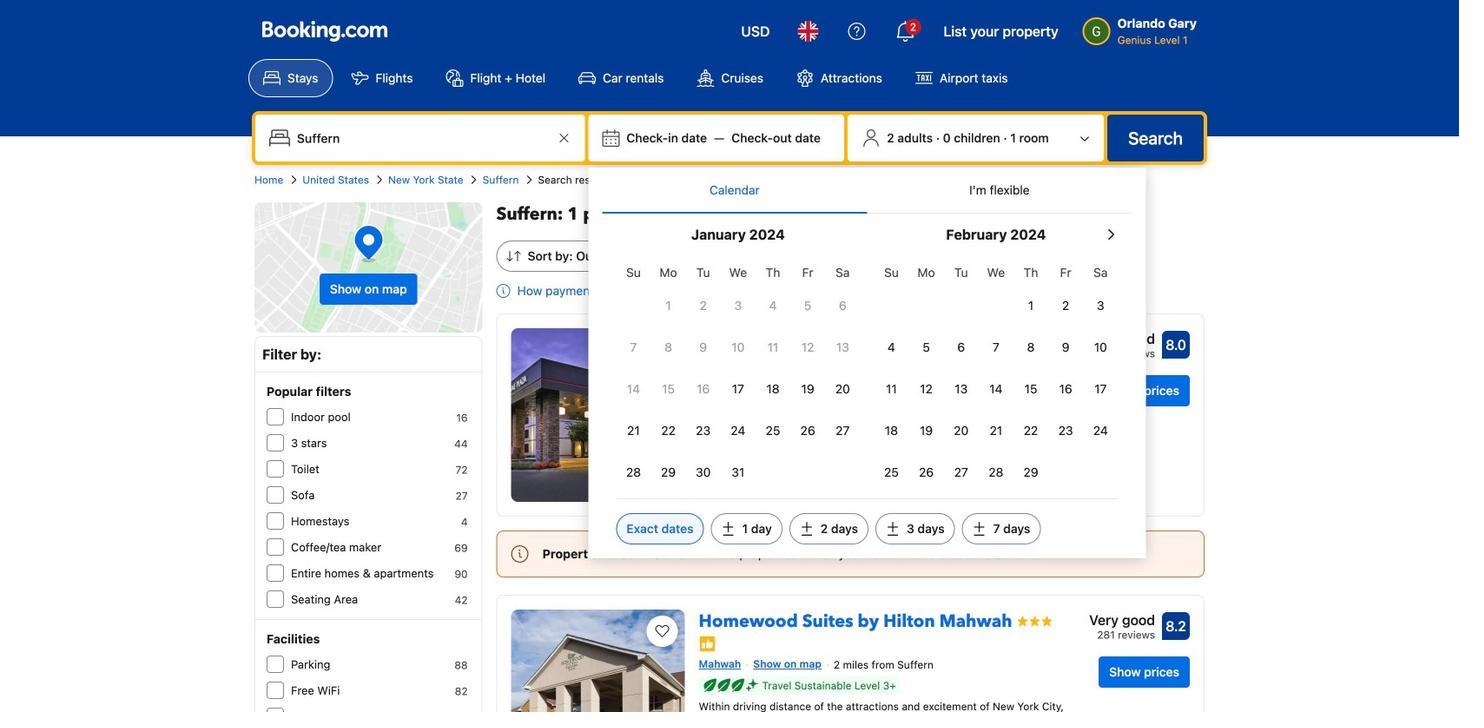 Task type: locate. For each thing, give the bounding box(es) containing it.
30 January 2024 checkbox
[[686, 453, 721, 492]]

28 January 2024 checkbox
[[616, 453, 651, 492]]

26 January 2024 checkbox
[[790, 412, 825, 450]]

1 very good element from the top
[[1089, 328, 1155, 349]]

very good element
[[1089, 328, 1155, 349], [1089, 610, 1155, 631]]

scored 8.0 element
[[1162, 331, 1190, 359]]

24 January 2024 checkbox
[[721, 412, 756, 450]]

16 January 2024 checkbox
[[686, 370, 721, 408]]

14 January 2024 checkbox
[[616, 370, 651, 408]]

25 January 2024 checkbox
[[756, 412, 790, 450]]

15 February 2024 checkbox
[[1013, 370, 1048, 408]]

23 January 2024 checkbox
[[686, 412, 721, 450]]

18 February 2024 checkbox
[[874, 412, 909, 450]]

1 January 2024 checkbox
[[651, 287, 686, 325]]

very good element for scored 8.2 element
[[1089, 610, 1155, 631]]

1 vertical spatial very good element
[[1089, 610, 1155, 631]]

1 February 2024 checkbox
[[1013, 287, 1048, 325]]

10 February 2024 checkbox
[[1083, 328, 1118, 367]]

24 February 2024 checkbox
[[1083, 412, 1118, 450]]

7 February 2024 checkbox
[[979, 328, 1013, 367]]

8 January 2024 checkbox
[[651, 328, 686, 367]]

6 February 2024 checkbox
[[944, 328, 979, 367]]

21 February 2024 checkbox
[[979, 412, 1013, 450]]

this property is part of our preferred partner programme. it is committed to providing commendable service and good value. it will pay us a higher commission if you make a booking. image
[[699, 635, 716, 653]]

29 February 2024 checkbox
[[1013, 453, 1048, 492]]

4 January 2024 checkbox
[[756, 287, 790, 325]]

23 February 2024 checkbox
[[1048, 412, 1083, 450]]

13 January 2024 checkbox
[[825, 328, 860, 367]]

21 January 2024 checkbox
[[616, 412, 651, 450]]

22 January 2024 checkbox
[[651, 412, 686, 450]]

20 January 2024 checkbox
[[825, 370, 860, 408]]

9 January 2024 checkbox
[[686, 328, 721, 367]]

0 horizontal spatial grid
[[616, 255, 860, 492]]

2 February 2024 checkbox
[[1048, 287, 1083, 325]]

very good element left scored 8.2 element
[[1089, 610, 1155, 631]]

5 January 2024 checkbox
[[790, 287, 825, 325]]

grid
[[616, 255, 860, 492], [874, 255, 1118, 492]]

27 January 2024 checkbox
[[825, 412, 860, 450]]

18 January 2024 checkbox
[[756, 370, 790, 408]]

12 January 2024 checkbox
[[790, 328, 825, 367]]

17 January 2024 checkbox
[[721, 370, 756, 408]]

very good element for scored 8.0 element on the right of page
[[1089, 328, 1155, 349]]

tab list
[[602, 168, 1132, 215]]

1 horizontal spatial grid
[[874, 255, 1118, 492]]

very good element down the 3 february 2024 'option'
[[1089, 328, 1155, 349]]

14 February 2024 checkbox
[[979, 370, 1013, 408]]

2 very good element from the top
[[1089, 610, 1155, 631]]

0 vertical spatial very good element
[[1089, 328, 1155, 349]]



Task type: vqa. For each thing, say whether or not it's contained in the screenshot.
20 February 2024 checkbox on the right bottom
yes



Task type: describe. For each thing, give the bounding box(es) containing it.
9 February 2024 checkbox
[[1048, 328, 1083, 367]]

4 February 2024 checkbox
[[874, 328, 909, 367]]

28 February 2024 checkbox
[[979, 453, 1013, 492]]

22 February 2024 checkbox
[[1013, 412, 1048, 450]]

1 grid from the left
[[616, 255, 860, 492]]

11 January 2024 checkbox
[[756, 328, 790, 367]]

27 February 2024 checkbox
[[944, 453, 979, 492]]

11 February 2024 checkbox
[[874, 370, 909, 408]]

19 January 2024 checkbox
[[790, 370, 825, 408]]

29 January 2024 checkbox
[[651, 453, 686, 492]]

15 January 2024 checkbox
[[651, 370, 686, 408]]

6 January 2024 checkbox
[[825, 287, 860, 325]]

13 February 2024 checkbox
[[944, 370, 979, 408]]

your account menu orlando gary genius level 1 element
[[1083, 8, 1204, 48]]

7 January 2024 checkbox
[[616, 328, 651, 367]]

Where are you going? field
[[290, 122, 554, 154]]

booking.com image
[[262, 21, 387, 42]]

19 February 2024 checkbox
[[909, 412, 944, 450]]

20 February 2024 checkbox
[[944, 412, 979, 450]]

this property is part of our preferred partner programme. it is committed to providing commendable service and good value. it will pay us a higher commission if you make a booking. image
[[699, 635, 716, 653]]

search results updated. suffern: 1 property found. element
[[496, 202, 1205, 227]]

10 January 2024 checkbox
[[721, 328, 756, 367]]

25 February 2024 checkbox
[[874, 453, 909, 492]]

2 January 2024 checkbox
[[686, 287, 721, 325]]

3 January 2024 checkbox
[[721, 287, 756, 325]]

5 February 2024 checkbox
[[909, 328, 944, 367]]

3 February 2024 checkbox
[[1083, 287, 1118, 325]]

31 January 2024 checkbox
[[721, 453, 756, 492]]

2 grid from the left
[[874, 255, 1118, 492]]

scored 8.2 element
[[1162, 612, 1190, 640]]

17 February 2024 checkbox
[[1083, 370, 1118, 408]]

homewood suites by hilton mahwah image
[[511, 610, 685, 712]]

crowne plaza suffern-mahwah, an ihg hotel image
[[511, 328, 685, 502]]

12 February 2024 checkbox
[[909, 370, 944, 408]]

26 February 2024 checkbox
[[909, 453, 944, 492]]

8 February 2024 checkbox
[[1013, 328, 1048, 367]]

16 February 2024 checkbox
[[1048, 370, 1083, 408]]



